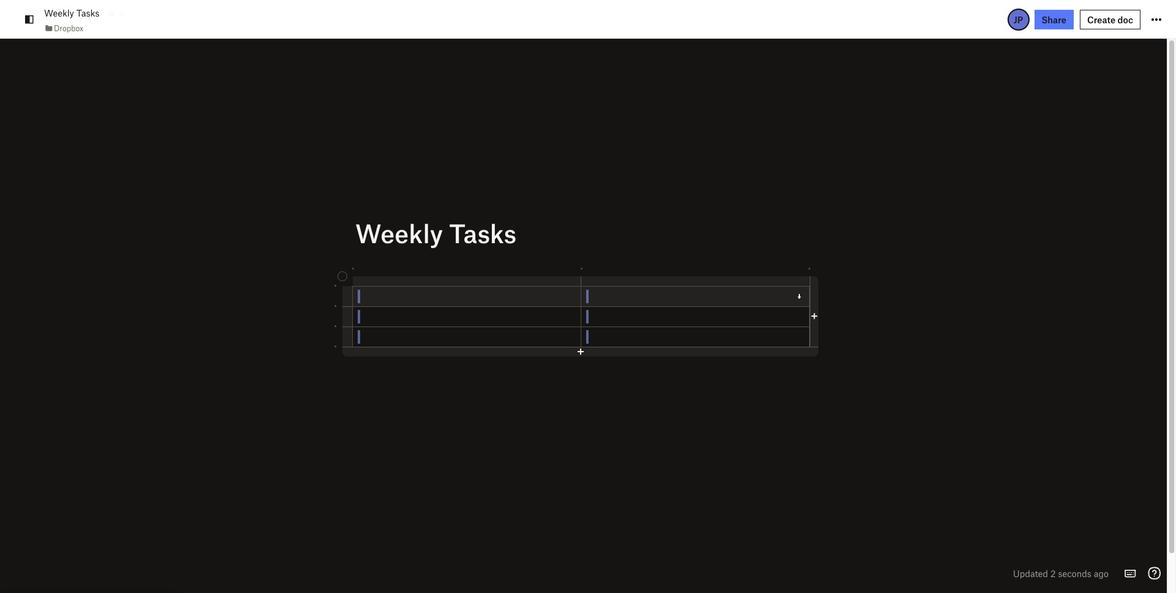 Task type: locate. For each thing, give the bounding box(es) containing it.
jp button
[[1008, 8, 1030, 30]]

0 horizontal spatial tasks
[[76, 8, 99, 19]]

jp
[[1014, 14, 1024, 25]]

create
[[1088, 14, 1116, 25]]

ago
[[1094, 568, 1109, 579]]

weekly tasks
[[44, 8, 99, 19], [355, 217, 517, 248]]

create doc button
[[1080, 9, 1141, 29]]

share button
[[1035, 9, 1074, 29]]

0 horizontal spatial weekly tasks
[[44, 8, 99, 19]]

tasks
[[76, 8, 99, 19], [449, 217, 517, 248]]

1 vertical spatial tasks
[[449, 217, 517, 248]]

share
[[1042, 14, 1067, 25]]

1 horizontal spatial tasks
[[449, 217, 517, 248]]

0 horizontal spatial weekly
[[44, 8, 74, 19]]

1 vertical spatial weekly
[[355, 217, 443, 248]]

1 horizontal spatial weekly tasks
[[355, 217, 517, 248]]

0 vertical spatial weekly
[[44, 8, 74, 19]]

weekly
[[44, 8, 74, 19], [355, 217, 443, 248]]

create doc
[[1088, 14, 1134, 25]]

dropbox link
[[44, 22, 83, 34]]

1 horizontal spatial weekly
[[355, 217, 443, 248]]



Task type: describe. For each thing, give the bounding box(es) containing it.
add to table image
[[576, 347, 585, 356]]

updated 2 seconds ago
[[1014, 568, 1109, 579]]

add to table image
[[811, 312, 819, 321]]

doc
[[1118, 14, 1134, 25]]

dropbox
[[54, 23, 83, 33]]

seconds
[[1059, 568, 1092, 579]]

weekly tasks link
[[44, 6, 99, 20]]

1 vertical spatial weekly tasks
[[355, 217, 517, 248]]

overlay image
[[811, 312, 819, 321]]

2
[[1051, 568, 1056, 579]]

updated
[[1014, 568, 1049, 579]]

0 vertical spatial tasks
[[76, 8, 99, 19]]

0 vertical spatial weekly tasks
[[44, 8, 99, 19]]



Task type: vqa. For each thing, say whether or not it's contained in the screenshot.
edit,
no



